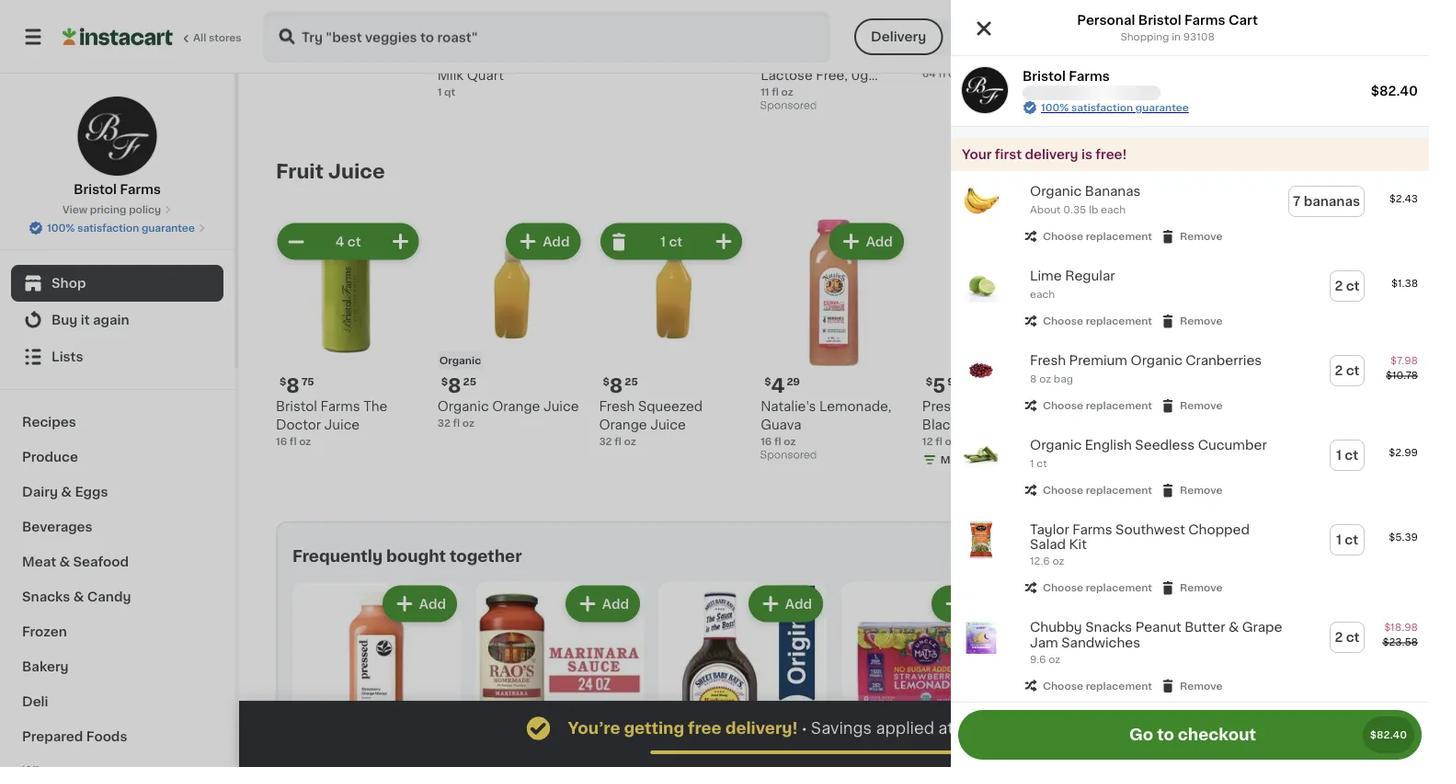 Task type: vqa. For each thing, say whether or not it's contained in the screenshot.


Task type: describe. For each thing, give the bounding box(es) containing it.
8 for bristol farms the doctor juice
[[286, 376, 300, 395]]

horizon
[[1084, 32, 1134, 45]]

bristol inside bristol farms the doctor juice 16 fl oz
[[276, 400, 317, 413]]

view for view more
[[1200, 165, 1232, 178]]

oz inside pressed cold pressed blackberry lemonade 12 fl oz
[[945, 437, 957, 447]]

$ for 1 qt
[[603, 9, 610, 19]]

shop
[[52, 277, 86, 290]]

remove for butter
[[1180, 681, 1223, 691]]

decrement quantity of bristol farms the doctor juice image
[[285, 230, 307, 252]]

more
[[1235, 165, 1270, 178]]

organic inside button
[[844, 740, 885, 750]]

all stores
[[193, 33, 242, 43]]

cold
[[979, 400, 1009, 413]]

all
[[193, 33, 206, 43]]

all stores link
[[63, 11, 243, 63]]

juice inside bristol farms the doctor juice 16 fl oz
[[324, 419, 360, 432]]

fresh squeezed orange juice 32 fl oz
[[599, 400, 703, 447]]

$ 8 25 for fresh
[[603, 376, 638, 395]]

1 horizontal spatial 100%
[[1041, 103, 1069, 113]]

newman's
[[1246, 400, 1313, 413]]

bristol right bristol farms "image"
[[1023, 70, 1066, 83]]

oz inside "oatly oatmilk 64 fl oz"
[[302, 50, 314, 60]]

policy
[[129, 205, 161, 215]]

chubby snacks peanut butter & grape jam sandwiches button
[[1030, 620, 1288, 650]]

bristol farms image
[[962, 67, 1008, 113]]

2 for lime regular
[[1335, 280, 1343, 293]]

organic english seedless cucumber image
[[962, 436, 1001, 475]]

29 for 4
[[787, 377, 800, 387]]

bristol farms logo image
[[77, 96, 158, 177]]

prepared
[[22, 730, 83, 743]]

0 vertical spatial 1 ct
[[661, 235, 683, 248]]

2 sponsored badge image from the top
[[761, 450, 817, 461]]

1 ct button for cucumber
[[1331, 441, 1364, 470]]

choose replacement for english
[[1043, 485, 1153, 495]]

meat & seafood link
[[11, 545, 224, 580]]

remove button for butter
[[1160, 677, 1223, 694]]

choose replacement button for regular
[[1023, 313, 1153, 329]]

grape
[[1243, 621, 1283, 634]]

oz inside kale bliss juice 16 fl oz
[[1107, 418, 1119, 428]]

about
[[1030, 205, 1061, 215]]

fl inside "oatly oatmilk 64 fl oz"
[[292, 50, 299, 60]]

organic inside clover sonoma organic lowfat 1% milk quart 1 qt
[[438, 51, 489, 64]]

product group containing 4
[[761, 219, 908, 466]]

organic inside organic bananas about 0.35 lb each
[[1030, 185, 1082, 198]]

organic bananas image
[[962, 182, 1001, 221]]

recipes
[[22, 416, 76, 429]]

remove fresh squeezed orange juice image
[[608, 230, 630, 252]]

go to checkout
[[1130, 727, 1256, 743]]

delivery
[[1025, 148, 1079, 161]]

fl inside newman's own lemonade, old fashioned roadside 59 fl oz
[[1262, 455, 1269, 465]]

roadside
[[1316, 437, 1377, 450]]

farms inside bristol farms the doctor juice 16 fl oz
[[321, 400, 360, 413]]

organic bananas button
[[1030, 184, 1141, 199]]

cucumber
[[1198, 439, 1267, 452]]

shopping
[[1121, 32, 1170, 42]]

16 for natalie's
[[761, 437, 772, 447]]

remove for 0.35
[[1180, 231, 1223, 241]]

dark
[[797, 32, 827, 45]]

$ 4 59 $5.39 lactaid 2% reduced fat milk 64 fl oz
[[923, 8, 1055, 79]]

remove button for chopped
[[1160, 580, 1223, 596]]

personal
[[1077, 14, 1136, 27]]

remove for cucumber
[[1180, 485, 1223, 495]]

1 qt
[[599, 50, 617, 60]]

$23.58
[[1383, 637, 1419, 647]]

6 for horizon organic reduced fat milk
[[1095, 8, 1108, 27]]

quart
[[467, 69, 504, 82]]

fl inside bristol farms the doctor juice 16 fl oz
[[290, 437, 297, 447]]

remove button for cranberries
[[1160, 397, 1223, 414]]

checkout.
[[958, 721, 1036, 736]]

oz inside organic orange juice 32 fl oz
[[463, 418, 475, 428]]

buy it again link
[[11, 302, 224, 339]]

farms up 100% satisfaction guarantee link
[[1069, 70, 1110, 83]]

$10.78
[[1386, 370, 1419, 380]]

0 vertical spatial qt
[[606, 50, 617, 60]]

chopped
[[1189, 523, 1250, 536]]

chubby snacks peanut butter & grape jam sandwiches image
[[962, 618, 1001, 657]]

$18.98 $23.58
[[1383, 623, 1419, 647]]

4 right "decrement quantity of bristol farms the doctor juice" icon
[[336, 235, 344, 248]]

0 vertical spatial satisfaction
[[1072, 103, 1134, 113]]

oatly
[[276, 32, 311, 45]]

many for 6
[[1103, 87, 1132, 97]]

fashioned
[[1246, 437, 1313, 450]]

premium
[[1070, 354, 1128, 367]]

taylor farms southwest chopped salad kit button
[[1030, 523, 1288, 552]]

dairy & eggs link
[[11, 475, 224, 510]]

natalie's
[[761, 400, 816, 413]]

100% satisfaction guarantee inside button
[[47, 223, 195, 233]]

fruit
[[276, 162, 324, 181]]

2 ct button for lime regular
[[1331, 271, 1364, 301]]

choose for regular
[[1043, 316, 1084, 326]]

32 inside organic orange juice 32 fl oz
[[438, 418, 451, 428]]

$ 4 29
[[765, 376, 800, 395]]

choose replacement for premium
[[1043, 401, 1153, 411]]

snacks inside chubby snacks peanut butter & grape jam sandwiches 9.6 oz
[[1086, 621, 1133, 634]]

view more button
[[1193, 153, 1290, 190]]

taylor farms southwest chopped salad kit image
[[962, 521, 1001, 559]]

remove button for cucumber
[[1160, 482, 1223, 499]]

bristol farms the doctor juice 16 fl oz
[[276, 400, 388, 447]]

$4.59 original price: $5.39 element for lactaid 2% reduced fat milk
[[923, 6, 1069, 30]]

many in stock for 6
[[1103, 87, 1175, 97]]

93108 inside "popup button"
[[1104, 30, 1147, 43]]

$4.59 original price: $5.39 element for 0.5 gal
[[1246, 6, 1393, 30]]

$ 4 09
[[441, 8, 478, 27]]

fat inside $ 4 59 $5.39 lactaid 2% reduced fat milk 64 fl oz
[[923, 51, 943, 64]]

taylor farms southwest chopped salad kit 12.6 oz
[[1030, 523, 1250, 566]]

$ 8 75
[[280, 376, 314, 395]]

0 vertical spatial 100% satisfaction guarantee
[[1041, 103, 1189, 113]]

bristol inside personal bristol farms cart shopping in 93108
[[1139, 14, 1182, 27]]

1 vertical spatial bristol farms
[[74, 183, 161, 196]]

pricing
[[90, 205, 126, 215]]

orange inside organic orange juice 32 fl oz
[[492, 400, 540, 413]]

pressed cold pressed blackberry lemonade 12 fl oz
[[923, 400, 1065, 447]]

$ 6 19
[[1088, 8, 1121, 27]]

2 ct for lime regular
[[1335, 280, 1360, 293]]

64 inside $ 4 59 $5.39 lactaid 2% reduced fat milk 64 fl oz
[[923, 69, 936, 79]]

replacement for bananas
[[1086, 231, 1153, 241]]

juice inside kale bliss juice 16 fl oz
[[1149, 400, 1185, 413]]

lemonade, inside natalie's lemonade, guava 16 fl oz
[[820, 400, 892, 413]]

bananas
[[1085, 185, 1141, 198]]

gal
[[1265, 50, 1281, 60]]

4 ct
[[336, 235, 361, 248]]

sonoma
[[483, 32, 536, 45]]

fl inside the horizon organic reduced fat milk 64 fl oz
[[1101, 69, 1108, 79]]

fat inside the horizon organic reduced fat milk 64 fl oz
[[1146, 51, 1167, 64]]

prepared foods
[[22, 730, 127, 743]]

9.6
[[1030, 654, 1046, 664]]

free,
[[816, 69, 848, 82]]

$ for fresh squeezed orange juice
[[603, 377, 610, 387]]

bag
[[1054, 374, 1073, 384]]

fl inside $ 4 59 $5.39 lactaid 2% reduced fat milk 64 fl oz
[[939, 69, 946, 79]]

fresh premium organic cranberries 8 oz bag
[[1030, 354, 1262, 384]]

100% satisfaction guarantee button
[[29, 217, 206, 236]]

choose for snacks
[[1043, 681, 1084, 691]]

choose replacement for regular
[[1043, 316, 1153, 326]]

$3.99 element
[[1246, 374, 1393, 398]]

4 for $ 4 09
[[448, 8, 462, 27]]

fl inside pressed cold pressed blackberry lemonade 12 fl oz
[[936, 437, 943, 447]]

fl inside natalie's lemonade, guava 16 fl oz
[[775, 437, 782, 447]]

5
[[933, 376, 946, 395]]

organic inside the horizon organic reduced fat milk 64 fl oz
[[1138, 32, 1189, 45]]

0 vertical spatial $82.40
[[1371, 85, 1419, 98]]

1 ct for organic english seedless cucumber
[[1337, 449, 1359, 462]]

stock for 5
[[984, 455, 1014, 465]]

choose replacement button for english
[[1023, 482, 1153, 499]]

frequently
[[293, 548, 383, 564]]

0.5 gal
[[1246, 50, 1281, 60]]

bristol inside bristol farms link
[[74, 183, 117, 196]]

$ for bristol farms the doctor juice
[[280, 377, 286, 387]]

1 inside item carousel region
[[661, 235, 666, 248]]

frozen link
[[11, 615, 224, 649]]

oz inside chubby snacks peanut butter & grape jam sandwiches 9.6 oz
[[1049, 654, 1061, 664]]

lime regular image
[[962, 267, 1001, 305]]

clover
[[438, 32, 479, 45]]

2 for chubby snacks peanut butter & grape jam sandwiches
[[1335, 631, 1343, 644]]

meat & seafood
[[22, 556, 129, 569]]

instacart logo image
[[63, 26, 173, 48]]

32 inside fresh squeezed orange juice 32 fl oz
[[599, 437, 612, 447]]

93108 inside personal bristol farms cart shopping in 93108
[[1184, 32, 1215, 42]]

2 ct for chubby snacks peanut butter & grape jam sandwiches
[[1335, 631, 1360, 644]]

$2.99
[[1389, 448, 1419, 458]]

free
[[688, 721, 722, 736]]

kit
[[1070, 538, 1087, 551]]

savings
[[811, 721, 872, 736]]

reduced inside the horizon organic reduced fat milk 64 fl oz
[[1084, 51, 1143, 64]]

organic orange juice 32 fl oz
[[438, 400, 579, 428]]

$ inside $ 4 59 $5.39 lactaid 2% reduced fat milk 64 fl oz
[[926, 9, 933, 19]]

snacks inside snacks & candy link
[[22, 591, 70, 603]]

satisfaction inside button
[[77, 223, 139, 233]]

juice inside fresh squeezed orange juice 32 fl oz
[[651, 419, 686, 432]]

deli link
[[11, 684, 224, 719]]

1 horizontal spatial guarantee
[[1136, 103, 1189, 113]]

$ 4 99
[[603, 8, 639, 27]]

free!
[[1096, 148, 1127, 161]]

choose replacement for farms
[[1043, 583, 1153, 593]]

choose for bananas
[[1043, 231, 1084, 241]]

$9.99 original price: $10.59 element
[[1208, 758, 1376, 767]]

chubby snacks peanut butter & grape jam sandwiches 9.6 oz
[[1030, 621, 1283, 664]]

deli
[[22, 695, 48, 708]]

to
[[1157, 727, 1175, 743]]

$ for organic orange juice
[[441, 377, 448, 387]]

it
[[81, 314, 90, 327]]

8 inside fresh premium organic cranberries 8 oz bag
[[1030, 374, 1037, 384]]

25 for organic
[[463, 377, 477, 387]]

seedless
[[1136, 439, 1195, 452]]

ct inside organic english seedless cucumber 1 ct
[[1037, 459, 1047, 469]]

1 inside clover sonoma organic lowfat 1% milk quart 1 qt
[[438, 87, 442, 97]]

4 for $ 4 59 $5.39 lactaid 2% reduced fat milk 64 fl oz
[[933, 8, 947, 27]]

fresh for premium
[[1030, 354, 1066, 367]]

7 bananas button
[[1290, 187, 1364, 216]]

prepared foods link
[[11, 719, 224, 754]]



Task type: locate. For each thing, give the bounding box(es) containing it.
99 inside "$ 5 99"
[[948, 377, 962, 387]]

1 horizontal spatial 32
[[599, 437, 612, 447]]

4 choose replacement button from the top
[[1023, 482, 1153, 499]]

& left eggs
[[61, 486, 72, 499]]

1 ct button for chopped
[[1331, 525, 1364, 555]]

0 vertical spatial 59
[[949, 9, 962, 19]]

6 for oatly oatmilk
[[286, 8, 300, 27]]

& right meat
[[59, 556, 70, 569]]

1 horizontal spatial $ 8 25
[[603, 376, 638, 395]]

choose replacement up premium
[[1043, 316, 1153, 326]]

0 horizontal spatial 93108
[[1104, 30, 1147, 43]]

stores
[[209, 33, 242, 43]]

1 horizontal spatial milk
[[946, 51, 972, 64]]

again
[[93, 314, 129, 327]]

lactose
[[761, 69, 813, 82]]

1 vertical spatial $5.39
[[1389, 532, 1419, 542]]

choose replacement for bananas
[[1043, 231, 1153, 241]]

bristol up pricing
[[74, 183, 117, 196]]

lb
[[1089, 205, 1099, 215]]

1 vertical spatial 1 ct
[[1337, 449, 1359, 462]]

4 product group from the top
[[951, 425, 1430, 510]]

6 remove button from the top
[[1160, 677, 1223, 694]]

1 product group from the top
[[951, 171, 1430, 256]]

0 vertical spatial stock
[[1146, 87, 1175, 97]]

$ 8 25 up fresh squeezed orange juice 32 fl oz
[[603, 376, 638, 395]]

product group containing organic bananas
[[951, 171, 1430, 256]]

64 inside "oatly oatmilk 64 fl oz"
[[276, 50, 290, 60]]

1 horizontal spatial pressed
[[1012, 400, 1065, 413]]

each inside the lime regular each
[[1030, 289, 1055, 299]]

replacement for snacks
[[1086, 681, 1153, 691]]

100% satisfaction guarantee down view pricing policy link
[[47, 223, 195, 233]]

item carousel region containing fruit juice
[[276, 153, 1393, 506]]

7 bananas
[[1294, 195, 1361, 208]]

0 horizontal spatial snacks
[[22, 591, 70, 603]]

64 down horizon
[[1084, 69, 1098, 79]]

in for 5
[[973, 455, 982, 465]]

add
[[543, 235, 570, 248], [866, 235, 893, 248], [1028, 235, 1055, 248], [1190, 235, 1216, 248], [419, 597, 446, 610], [602, 597, 629, 610], [785, 597, 812, 610], [968, 597, 995, 610], [1152, 597, 1178, 610]]

2 vertical spatial in
[[973, 455, 982, 465]]

oatmilk
[[315, 32, 365, 45]]

newman's own lemonade, old fashioned roadside 59 fl oz
[[1246, 400, 1377, 465]]

0 horizontal spatial $5.39
[[970, 14, 1007, 27]]

0 horizontal spatial 59
[[949, 9, 962, 19]]

2 ct button up own
[[1331, 356, 1364, 385]]

guarantee
[[1136, 103, 1189, 113], [142, 223, 195, 233]]

3
[[771, 8, 784, 27]]

lemonade
[[996, 419, 1064, 432]]

8 up organic orange juice 32 fl oz
[[448, 376, 461, 395]]

sponsored badge image
[[761, 101, 817, 111], [761, 450, 817, 461]]

choose down the lime regular each
[[1043, 316, 1084, 326]]

oatly oatmilk 64 fl oz
[[276, 32, 365, 60]]

0 vertical spatial 2 ct
[[1335, 280, 1360, 293]]

fresh for squeezed
[[599, 400, 635, 413]]

meat
[[22, 556, 56, 569]]

buy it again
[[52, 314, 129, 327]]

59 up lactaid
[[949, 9, 962, 19]]

1 vertical spatial 100%
[[47, 223, 75, 233]]

4 for $ 4
[[1256, 8, 1270, 27]]

$ up lactaid
[[926, 9, 933, 19]]

$ inside $ 6 29
[[280, 9, 286, 19]]

6 choose from the top
[[1043, 681, 1084, 691]]

8 left 75
[[286, 376, 300, 395]]

many in stock down blackberry in the right of the page
[[941, 455, 1014, 465]]

$ left 09
[[441, 9, 448, 19]]

89
[[786, 9, 800, 19]]

remove down cranberries
[[1180, 401, 1223, 411]]

$ inside $ 4 09
[[441, 9, 448, 19]]

0 horizontal spatial milk
[[438, 69, 464, 82]]

natalie's lemonade, guava 16 fl oz
[[761, 400, 892, 447]]

$ up the '1 qt'
[[603, 9, 610, 19]]

1 horizontal spatial 100% satisfaction guarantee
[[1041, 103, 1189, 113]]

0 horizontal spatial stock
[[984, 455, 1014, 465]]

2 ct left $1.38 at the right
[[1335, 280, 1360, 293]]

choose for premium
[[1043, 401, 1084, 411]]

remove for cranberries
[[1180, 401, 1223, 411]]

go
[[1130, 727, 1154, 743]]

1 vertical spatial 2 ct
[[1335, 364, 1360, 377]]

1 vertical spatial 99
[[948, 377, 962, 387]]

0 vertical spatial $5.39
[[970, 14, 1007, 27]]

view left the more
[[1200, 165, 1232, 178]]

remove button
[[1160, 228, 1223, 245], [1160, 313, 1223, 329], [1160, 397, 1223, 414], [1160, 482, 1223, 499], [1160, 580, 1223, 596], [1160, 677, 1223, 694]]

fresh premium organic cranberries image
[[962, 351, 1001, 390]]

2 product group from the top
[[951, 256, 1430, 340]]

$5.39 up 2%
[[970, 14, 1007, 27]]

59 inside newman's own lemonade, old fashioned roadside 59 fl oz
[[1246, 455, 1259, 465]]

16 inside natalie's lemonade, guava 16 fl oz
[[761, 437, 772, 447]]

& left grape at the bottom right of page
[[1229, 621, 1239, 634]]

0 horizontal spatial reduced
[[997, 32, 1055, 45]]

snacks
[[22, 591, 70, 603], [1086, 621, 1133, 634]]

1 remove button from the top
[[1160, 228, 1223, 245]]

1 horizontal spatial 16
[[761, 437, 772, 447]]

fl inside fresh squeezed orange juice 32 fl oz
[[615, 437, 622, 447]]

16 down kale
[[1084, 418, 1095, 428]]

64
[[276, 50, 290, 60], [1084, 69, 1098, 79], [923, 69, 936, 79]]

1 horizontal spatial many
[[1103, 87, 1132, 97]]

29 inside $ 4 29
[[787, 377, 800, 387]]

4 replacement from the top
[[1086, 485, 1153, 495]]

& for dairy
[[61, 486, 72, 499]]

0 vertical spatial 29
[[302, 9, 315, 19]]

many down blackberry in the right of the page
[[941, 455, 970, 465]]

5 replacement from the top
[[1086, 583, 1153, 593]]

slate
[[761, 32, 794, 45]]

eggs
[[75, 486, 108, 499]]

product group
[[761, 0, 908, 116], [276, 219, 423, 449], [438, 219, 585, 431], [599, 219, 746, 449], [761, 219, 908, 466], [923, 219, 1069, 471], [1084, 219, 1231, 431], [293, 582, 461, 767], [476, 582, 644, 767], [659, 582, 827, 767], [842, 582, 1010, 767], [1025, 582, 1193, 767]]

$ inside the $ 4
[[1250, 9, 1256, 19]]

2
[[1335, 280, 1343, 293], [1335, 364, 1343, 377], [1335, 631, 1343, 644]]

organic
[[1138, 32, 1189, 45], [438, 51, 489, 64], [1030, 185, 1082, 198], [1131, 354, 1183, 367], [439, 356, 481, 366], [438, 400, 489, 413], [1030, 439, 1082, 452], [844, 740, 885, 750]]

2 horizontal spatial 64
[[1084, 69, 1098, 79]]

organic bananas about 0.35 lb each
[[1030, 185, 1141, 215]]

1 replacement from the top
[[1086, 231, 1153, 241]]

$ left 19
[[1088, 9, 1095, 19]]

$ for clover sonoma organic lowfat 1% milk quart
[[441, 9, 448, 19]]

0 horizontal spatial 100% satisfaction guarantee
[[47, 223, 195, 233]]

farms inside personal bristol farms cart shopping in 93108
[[1185, 14, 1226, 27]]

$ up organic orange juice 32 fl oz
[[441, 377, 448, 387]]

29 up natalie's
[[787, 377, 800, 387]]

farms left the
[[321, 400, 360, 413]]

choose replacement button for bananas
[[1023, 228, 1153, 245]]

3 choose replacement button from the top
[[1023, 397, 1153, 414]]

16 down guava
[[761, 437, 772, 447]]

$5.39 down $2.99
[[1389, 532, 1419, 542]]

100% satisfaction guarantee
[[1041, 103, 1189, 113], [47, 223, 195, 233]]

in for 6
[[1134, 87, 1144, 97]]

$ for pressed cold pressed blackberry lemonade
[[926, 377, 933, 387]]

choose replacement down kit
[[1043, 583, 1153, 593]]

2 vertical spatial 2
[[1335, 631, 1343, 644]]

$82.40
[[1371, 85, 1419, 98], [1371, 730, 1407, 740]]

1 remove from the top
[[1180, 231, 1223, 241]]

0 vertical spatial each
[[1101, 205, 1126, 215]]

$2.43
[[1390, 194, 1419, 204]]

oz inside the horizon organic reduced fat milk 64 fl oz
[[1110, 69, 1122, 79]]

2 remove from the top
[[1180, 316, 1223, 326]]

oz inside fresh premium organic cranberries 8 oz bag
[[1040, 374, 1051, 384]]

delivery
[[871, 30, 927, 43]]

2 ct
[[1335, 280, 1360, 293], [1335, 364, 1360, 377], [1335, 631, 1360, 644]]

choose replacement button down kit
[[1023, 580, 1153, 596]]

4 remove from the top
[[1180, 485, 1223, 495]]

farms up kit
[[1073, 523, 1113, 536]]

$ inside $ 3 89
[[765, 9, 771, 19]]

•
[[802, 721, 808, 736]]

1 vertical spatial sponsored badge image
[[761, 450, 817, 461]]

2 ct for fresh premium organic cranberries
[[1335, 364, 1360, 377]]

6 choose replacement from the top
[[1043, 681, 1153, 691]]

sponsored badge image down added
[[761, 101, 817, 111]]

19
[[1110, 9, 1121, 19]]

2 vertical spatial 1 ct
[[1337, 534, 1359, 546]]

3 2 from the top
[[1335, 631, 1343, 644]]

2 $ 8 25 from the left
[[603, 376, 638, 395]]

29 for 6
[[302, 9, 315, 19]]

oz inside newman's own lemonade, old fashioned roadside 59 fl oz
[[1271, 455, 1283, 465]]

view inside view more popup button
[[1200, 165, 1232, 178]]

0 horizontal spatial satisfaction
[[77, 223, 139, 233]]

$ for horizon organic reduced fat milk
[[1088, 9, 1095, 19]]

choose replacement button down the lime regular each
[[1023, 313, 1153, 329]]

1 vertical spatial lemonade,
[[1246, 419, 1318, 432]]

treatment tracker modal dialog
[[239, 701, 1430, 767]]

1 vertical spatial $82.40
[[1371, 730, 1407, 740]]

64 inside the horizon organic reduced fat milk 64 fl oz
[[1084, 69, 1098, 79]]

product group containing 3
[[761, 0, 908, 116]]

100% inside button
[[47, 223, 75, 233]]

milk left quart
[[438, 69, 464, 82]]

0 vertical spatial fresh
[[1030, 354, 1066, 367]]

choose replacement button down bag
[[1023, 397, 1153, 414]]

5 remove from the top
[[1180, 583, 1223, 593]]

2 pressed from the left
[[1012, 400, 1065, 413]]

replacement down sandwiches
[[1086, 681, 1153, 691]]

1 horizontal spatial orange
[[599, 419, 647, 432]]

2 vertical spatial 2 ct
[[1335, 631, 1360, 644]]

0 vertical spatial snacks
[[22, 591, 70, 603]]

product group containing 5
[[923, 219, 1069, 471]]

cranberries
[[1186, 354, 1262, 367]]

4 up the '1 qt'
[[610, 8, 623, 27]]

1 horizontal spatial 93108
[[1184, 32, 1215, 42]]

4 for $ 4 99
[[610, 8, 623, 27]]

product group containing taylor farms southwest chopped salad kit
[[951, 510, 1430, 607]]

0 vertical spatial many in stock
[[1103, 87, 1175, 97]]

1 horizontal spatial snacks
[[1086, 621, 1133, 634]]

product group containing organic english seedless cucumber
[[951, 425, 1430, 510]]

remove for chopped
[[1180, 583, 1223, 593]]

milk inside the horizon organic reduced fat milk 64 fl oz
[[1170, 51, 1196, 64]]

milk down lactaid
[[946, 51, 972, 64]]

2 remove button from the top
[[1160, 313, 1223, 329]]

stock down the horizon organic reduced fat milk 64 fl oz
[[1146, 87, 1175, 97]]

4 up natalie's
[[771, 376, 785, 395]]

oz inside natalie's lemonade, guava 16 fl oz
[[784, 437, 796, 447]]

16 down doctor
[[276, 437, 287, 447]]

$5.39 inside $ 4 59 $5.39 lactaid 2% reduced fat milk 64 fl oz
[[970, 14, 1007, 27]]

2 choose replacement button from the top
[[1023, 313, 1153, 329]]

view left pricing
[[62, 205, 87, 215]]

product group containing lime regular
[[951, 256, 1430, 340]]

1 2 ct button from the top
[[1331, 271, 1364, 301]]

increment quantity of bristol farms the doctor juice image
[[390, 230, 412, 252]]

$5.39
[[970, 14, 1007, 27], [1389, 532, 1419, 542]]

0 horizontal spatial 25
[[463, 377, 477, 387]]

view inside view pricing policy link
[[62, 205, 87, 215]]

1
[[599, 50, 604, 60], [438, 87, 442, 97], [661, 235, 666, 248], [1337, 449, 1342, 462], [1030, 459, 1035, 469], [1337, 534, 1342, 546]]

remove up butter
[[1180, 583, 1223, 593]]

remove button up go to checkout
[[1160, 677, 1223, 694]]

product group
[[951, 171, 1430, 256], [951, 256, 1430, 340], [951, 340, 1430, 425], [951, 425, 1430, 510], [951, 510, 1430, 607], [951, 607, 1430, 705]]

1 $4.59 original price: $5.39 element from the left
[[923, 6, 1069, 30]]

20g
[[794, 51, 819, 64]]

0 horizontal spatial many
[[941, 455, 970, 465]]

lemonade, inside newman's own lemonade, old fashioned roadside 59 fl oz
[[1246, 419, 1318, 432]]

choose replacement down sandwiches
[[1043, 681, 1153, 691]]

0 vertical spatial bristol farms
[[1023, 70, 1110, 83]]

organic inside organic orange juice 32 fl oz
[[438, 400, 489, 413]]

remove up go to checkout
[[1180, 681, 1223, 691]]

replacement for english
[[1086, 485, 1153, 495]]

59 down cucumber
[[1246, 455, 1259, 465]]

$ left 89
[[765, 9, 771, 19]]

1 vertical spatial 29
[[787, 377, 800, 387]]

1 horizontal spatial 29
[[787, 377, 800, 387]]

3 2 ct button from the top
[[1331, 623, 1364, 652]]

item carousel region containing add
[[293, 574, 1402, 767]]

1 horizontal spatial 25
[[625, 377, 638, 387]]

$ up the 0.5
[[1250, 9, 1256, 19]]

1 horizontal spatial lemonade,
[[1246, 419, 1318, 432]]

choose down 12.6
[[1043, 583, 1084, 593]]

1 vertical spatial fresh
[[599, 400, 635, 413]]

snacks & candy link
[[11, 580, 224, 615]]

$ inside '$ 4 99'
[[603, 9, 610, 19]]

2 horizontal spatial 16
[[1084, 418, 1095, 428]]

$ up oatly
[[280, 9, 286, 19]]

bristol farms down horizon
[[1023, 70, 1110, 83]]

99 inside '$ 4 99'
[[625, 9, 639, 19]]

1 vertical spatial in
[[1134, 87, 1144, 97]]

11 fl oz
[[761, 87, 794, 97]]

fresh up bag
[[1030, 354, 1066, 367]]

qt inside clover sonoma organic lowfat 1% milk quart 1 qt
[[444, 87, 456, 97]]

1 vertical spatial qt
[[444, 87, 456, 97]]

1 vertical spatial guarantee
[[142, 223, 195, 233]]

2 choose replacement from the top
[[1043, 316, 1153, 326]]

0 horizontal spatial 99
[[625, 9, 639, 19]]

view more
[[1200, 165, 1270, 178]]

fresh left squeezed
[[599, 400, 635, 413]]

view for view pricing policy
[[62, 205, 87, 215]]

29 up oatly
[[302, 9, 315, 19]]

1 horizontal spatial satisfaction
[[1072, 103, 1134, 113]]

0 horizontal spatial fresh
[[599, 400, 635, 413]]

1 horizontal spatial each
[[1101, 205, 1126, 215]]

1 $ 8 25 from the left
[[441, 376, 477, 395]]

product group containing fresh premium organic cranberries
[[951, 340, 1430, 425]]

6 up oatly
[[286, 8, 300, 27]]

0 vertical spatial reduced
[[997, 32, 1055, 45]]

$ 8 25 for organic
[[441, 376, 477, 395]]

horizon organic reduced fat milk 64 fl oz
[[1084, 32, 1196, 79]]

1 vertical spatial 1 ct button
[[1331, 525, 1364, 555]]

1 fat from the left
[[1146, 51, 1167, 64]]

1 vertical spatial 100% satisfaction guarantee
[[47, 223, 195, 233]]

$ 8 25 up organic orange juice 32 fl oz
[[441, 376, 477, 395]]

4 for $ 4 29
[[771, 376, 785, 395]]

fl inside kale bliss juice 16 fl oz
[[1098, 418, 1105, 428]]

many for 5
[[941, 455, 970, 465]]

$ for slate dark chocolate milk, 20g protein, lactose free, 0g added sugar
[[765, 9, 771, 19]]

4 remove button from the top
[[1160, 482, 1223, 499]]

remove up chopped
[[1180, 485, 1223, 495]]

in up 100% satisfaction guarantee link
[[1134, 87, 1144, 97]]

8 up fresh squeezed orange juice 32 fl oz
[[610, 376, 623, 395]]

organic inside organic english seedless cucumber 1 ct
[[1030, 439, 1082, 452]]

replacement for regular
[[1086, 316, 1153, 326]]

applied
[[876, 721, 935, 736]]

16 for kale
[[1084, 418, 1095, 428]]

item carousel region inside frequently bought together section
[[293, 574, 1402, 767]]

1 vertical spatial 59
[[1246, 455, 1259, 465]]

juice right doctor
[[324, 419, 360, 432]]

1 vertical spatial 2
[[1335, 364, 1343, 377]]

remove up cranberries
[[1180, 316, 1223, 326]]

satisfaction up "free!"
[[1072, 103, 1134, 113]]

remove button up butter
[[1160, 580, 1223, 596]]

$ inside $ 4 29
[[765, 377, 771, 387]]

5 choose replacement button from the top
[[1023, 580, 1153, 596]]

snacks & candy
[[22, 591, 131, 603]]

1 horizontal spatial fat
[[1146, 51, 1167, 64]]

1 1 ct button from the top
[[1331, 441, 1364, 470]]

6 product group from the top
[[951, 607, 1430, 705]]

1 horizontal spatial 64
[[923, 69, 936, 79]]

southwest
[[1116, 523, 1186, 536]]

many up 100% satisfaction guarantee link
[[1103, 87, 1132, 97]]

2 ct up own
[[1335, 364, 1360, 377]]

3 replacement from the top
[[1086, 401, 1153, 411]]

orange
[[492, 400, 540, 413], [599, 419, 647, 432]]

0 horizontal spatial 100%
[[47, 223, 75, 233]]

2 2 from the top
[[1335, 364, 1343, 377]]

1 vertical spatial item carousel region
[[293, 574, 1402, 767]]

99 for 5
[[948, 377, 962, 387]]

& for snacks
[[73, 591, 84, 603]]

fat down lactaid
[[923, 51, 943, 64]]

$ for natalie's lemonade, guava
[[765, 377, 771, 387]]

3 choose replacement from the top
[[1043, 401, 1153, 411]]

3 remove from the top
[[1180, 401, 1223, 411]]

0 horizontal spatial orange
[[492, 400, 540, 413]]

$ inside $ 6 19
[[1088, 9, 1095, 19]]

2 2 ct from the top
[[1335, 364, 1360, 377]]

2 fat from the left
[[923, 51, 943, 64]]

100%
[[1041, 103, 1069, 113], [47, 223, 75, 233]]

$5.49 element
[[842, 758, 1010, 767]]

1 choose replacement from the top
[[1043, 231, 1153, 241]]

2 6 from the left
[[1095, 8, 1108, 27]]

choose replacement button down english
[[1023, 482, 1153, 499]]

fresh inside fresh premium organic cranberries 8 oz bag
[[1030, 354, 1066, 367]]

choose for farms
[[1043, 583, 1084, 593]]

6 choose replacement button from the top
[[1023, 677, 1153, 694]]

3 remove button from the top
[[1160, 397, 1223, 414]]

& for meat
[[59, 556, 70, 569]]

lemonade, right natalie's
[[820, 400, 892, 413]]

2 2 ct button from the top
[[1331, 356, 1364, 385]]

1 2 from the top
[[1335, 280, 1343, 293]]

1 horizontal spatial bristol farms
[[1023, 70, 1110, 83]]

choose for english
[[1043, 485, 1084, 495]]

stock inside product group
[[984, 455, 1014, 465]]

1 choose from the top
[[1043, 231, 1084, 241]]

1 vertical spatial view
[[62, 205, 87, 215]]

29 inside $ 6 29
[[302, 9, 315, 19]]

59 inside $ 4 59 $5.39 lactaid 2% reduced fat milk 64 fl oz
[[949, 9, 962, 19]]

16 inside bristol farms the doctor juice 16 fl oz
[[276, 437, 287, 447]]

vegan
[[1210, 740, 1243, 750]]

oz inside fresh squeezed orange juice 32 fl oz
[[624, 437, 636, 447]]

4 choose from the top
[[1043, 485, 1084, 495]]

2 1 ct button from the top
[[1331, 525, 1364, 555]]

lime regular button
[[1030, 269, 1115, 283]]

$ for oatly oatmilk
[[280, 9, 286, 19]]

choose replacement button for premium
[[1023, 397, 1153, 414]]

bananas
[[1304, 195, 1361, 208]]

satisfaction down pricing
[[77, 223, 139, 233]]

4 up 0.5 gal
[[1256, 8, 1270, 27]]

1 horizontal spatial $4.59 original price: $5.39 element
[[1246, 6, 1393, 30]]

1 vertical spatial stock
[[984, 455, 1014, 465]]

qt down '$ 4 99'
[[606, 50, 617, 60]]

99 for 4
[[625, 9, 639, 19]]

3 choose from the top
[[1043, 401, 1084, 411]]

1 vertical spatial snacks
[[1086, 621, 1133, 634]]

1 horizontal spatial qt
[[606, 50, 617, 60]]

taylor
[[1030, 523, 1070, 536]]

replacement down lb
[[1086, 231, 1153, 241]]

1 pressed from the left
[[923, 400, 975, 413]]

choose replacement for snacks
[[1043, 681, 1153, 691]]

reduced inside $ 4 59 $5.39 lactaid 2% reduced fat milk 64 fl oz
[[997, 32, 1055, 45]]

1 vertical spatial many in stock
[[941, 455, 1014, 465]]

2 choose from the top
[[1043, 316, 1084, 326]]

0 vertical spatial 1 ct button
[[1331, 441, 1364, 470]]

None search field
[[263, 11, 831, 63]]

1 6 from the left
[[286, 8, 300, 27]]

remove button for 0.35
[[1160, 228, 1223, 245]]

2 horizontal spatial milk
[[1170, 51, 1196, 64]]

bakery link
[[11, 649, 224, 684]]

0 horizontal spatial lemonade,
[[820, 400, 892, 413]]

0 vertical spatial 99
[[625, 9, 639, 19]]

each inside organic bananas about 0.35 lb each
[[1101, 205, 1126, 215]]

5 choose from the top
[[1043, 583, 1084, 593]]

lemonade, up fashioned
[[1246, 419, 1318, 432]]

0 horizontal spatial $ 8 25
[[441, 376, 477, 395]]

$7.98 $10.78
[[1386, 356, 1419, 380]]

2 25 from the left
[[625, 377, 638, 387]]

1 vertical spatial reduced
[[1084, 51, 1143, 64]]

0 horizontal spatial 6
[[286, 8, 300, 27]]

5 remove button from the top
[[1160, 580, 1223, 596]]

guarantee inside button
[[142, 223, 195, 233]]

0 vertical spatial 32
[[438, 418, 451, 428]]

choose
[[1043, 231, 1084, 241], [1043, 316, 1084, 326], [1043, 401, 1084, 411], [1043, 485, 1084, 495], [1043, 583, 1084, 593], [1043, 681, 1084, 691]]

produce
[[22, 451, 78, 464]]

1 horizontal spatial view
[[1200, 165, 1232, 178]]

2%
[[974, 32, 993, 45]]

product group containing chubby snacks peanut butter & grape jam sandwiches
[[951, 607, 1430, 705]]

juice inside organic orange juice 32 fl oz
[[544, 400, 579, 413]]

0 horizontal spatial 29
[[302, 9, 315, 19]]

choose replacement button
[[1023, 228, 1153, 245], [1023, 313, 1153, 329], [1023, 397, 1153, 414], [1023, 482, 1153, 499], [1023, 580, 1153, 596], [1023, 677, 1153, 694]]

choose down 9.6
[[1043, 681, 1084, 691]]

juice
[[328, 162, 385, 181], [544, 400, 579, 413], [1149, 400, 1185, 413], [324, 419, 360, 432], [651, 419, 686, 432]]

choose replacement down lb
[[1043, 231, 1153, 241]]

remove
[[1180, 231, 1223, 241], [1180, 316, 1223, 326], [1180, 401, 1223, 411], [1180, 485, 1223, 495], [1180, 583, 1223, 593], [1180, 681, 1223, 691]]

4 choose replacement from the top
[[1043, 485, 1153, 495]]

frequently bought together section
[[276, 521, 1402, 767]]

2 ct button left $18.98 $23.58
[[1331, 623, 1364, 652]]

each down bananas
[[1101, 205, 1126, 215]]

choose replacement button for farms
[[1023, 580, 1153, 596]]

farms up policy
[[120, 183, 161, 196]]

100% down view pricing policy
[[47, 223, 75, 233]]

8 for organic orange juice
[[448, 376, 461, 395]]

fl inside organic orange juice 32 fl oz
[[453, 418, 460, 428]]

4 left 09
[[448, 8, 462, 27]]

pressed up blackberry in the right of the page
[[923, 400, 975, 413]]

many in stock for 5
[[941, 455, 1014, 465]]

16 inside kale bliss juice 16 fl oz
[[1084, 418, 1095, 428]]

added
[[761, 88, 804, 100]]

25 for fresh
[[625, 377, 638, 387]]

organic inside fresh premium organic cranberries 8 oz bag
[[1131, 354, 1183, 367]]

2 $4.59 original price: $5.39 element from the left
[[1246, 6, 1393, 30]]

in
[[1172, 32, 1181, 42], [1134, 87, 1144, 97], [973, 455, 982, 465]]

$4.59 original price: $5.39 element
[[923, 6, 1069, 30], [1246, 6, 1393, 30]]

6 remove from the top
[[1180, 681, 1223, 691]]

$ inside $ 8 75
[[280, 377, 286, 387]]

0 vertical spatial guarantee
[[1136, 103, 1189, 113]]

5 product group from the top
[[951, 510, 1430, 607]]

2 ct button left $1.38 at the right
[[1331, 271, 1364, 301]]

2 replacement from the top
[[1086, 316, 1153, 326]]

0 vertical spatial lemonade,
[[820, 400, 892, 413]]

blackberry
[[923, 419, 992, 432]]

in inside personal bristol farms cart shopping in 93108
[[1172, 32, 1181, 42]]

frozen
[[22, 626, 67, 638]]

1 sponsored badge image from the top
[[761, 101, 817, 111]]

jam
[[1030, 636, 1059, 649]]

0 horizontal spatial qt
[[444, 87, 456, 97]]

choose up taylor
[[1043, 485, 1084, 495]]

choose down "0.35" at the top right
[[1043, 231, 1084, 241]]

choose replacement button down lb
[[1023, 228, 1153, 245]]

2 left $1.38 at the right
[[1335, 280, 1343, 293]]

$ up fresh squeezed orange juice 32 fl oz
[[603, 377, 610, 387]]

oz inside the taylor farms southwest chopped salad kit 12.6 oz
[[1053, 556, 1065, 566]]

2 ct button
[[1331, 271, 1364, 301], [1331, 356, 1364, 385], [1331, 623, 1364, 652]]

100% up delivery
[[1041, 103, 1069, 113]]

dairy & eggs
[[22, 486, 108, 499]]

6 replacement from the top
[[1086, 681, 1153, 691]]

2 ct button for fresh premium organic cranberries
[[1331, 356, 1364, 385]]

chocolate
[[830, 32, 897, 45]]

candy
[[87, 591, 131, 603]]

$ inside "$ 5 99"
[[926, 377, 933, 387]]

the
[[363, 400, 388, 413]]

replacement
[[1086, 231, 1153, 241], [1086, 316, 1153, 326], [1086, 401, 1153, 411], [1086, 485, 1153, 495], [1086, 583, 1153, 593], [1086, 681, 1153, 691]]

juice down squeezed
[[651, 419, 686, 432]]

$ 6 29
[[280, 8, 315, 27]]

replacement for farms
[[1086, 583, 1153, 593]]

1 inside organic english seedless cucumber 1 ct
[[1030, 459, 1035, 469]]

1 vertical spatial 2 ct button
[[1331, 356, 1364, 385]]

doctor
[[276, 419, 321, 432]]

lists link
[[11, 339, 224, 375]]

1 horizontal spatial in
[[1134, 87, 1144, 97]]

many in stock
[[1103, 87, 1175, 97], [941, 455, 1014, 465]]

choose replacement down english
[[1043, 485, 1153, 495]]

0 horizontal spatial 32
[[438, 418, 451, 428]]

2 for fresh premium organic cranberries
[[1335, 364, 1343, 377]]

1 horizontal spatial $5.39
[[1389, 532, 1419, 542]]

choose replacement button for snacks
[[1023, 677, 1153, 694]]

0 vertical spatial view
[[1200, 165, 1232, 178]]

0 vertical spatial 2
[[1335, 280, 1343, 293]]

3 product group from the top
[[951, 340, 1430, 425]]

$7.98
[[1391, 356, 1419, 366]]

at
[[939, 721, 954, 736]]

25 up organic orange juice 32 fl oz
[[463, 377, 477, 387]]

0 vertical spatial in
[[1172, 32, 1181, 42]]

dairy
[[22, 486, 58, 499]]

1 25 from the left
[[463, 377, 477, 387]]

0 vertical spatial 2 ct button
[[1331, 271, 1364, 301]]

& inside chubby snacks peanut butter & grape jam sandwiches 9.6 oz
[[1229, 621, 1239, 634]]

item carousel region
[[276, 153, 1393, 506], [293, 574, 1402, 767]]

$ up natalie's
[[765, 377, 771, 387]]

1 vertical spatial many
[[941, 455, 970, 465]]

2 ct button for chubby snacks peanut butter & grape jam sandwiches
[[1331, 623, 1364, 652]]

foods
[[86, 730, 127, 743]]

1 2 ct from the top
[[1335, 280, 1360, 293]]

fresh inside fresh squeezed orange juice 32 fl oz
[[599, 400, 635, 413]]

5 choose replacement from the top
[[1043, 583, 1153, 593]]

1 choose replacement button from the top
[[1023, 228, 1153, 245]]

lactaid
[[923, 32, 971, 45]]

0.35
[[1064, 205, 1087, 215]]

oz inside $ 4 59 $5.39 lactaid 2% reduced fat milk 64 fl oz
[[948, 69, 960, 79]]

milk inside clover sonoma organic lowfat 1% milk quart 1 qt
[[438, 69, 464, 82]]

8 for fresh squeezed orange juice
[[610, 376, 623, 395]]

in right shopping
[[1172, 32, 1181, 42]]

farms inside the taylor farms southwest chopped salad kit 12.6 oz
[[1073, 523, 1113, 536]]

milk inside $ 4 59 $5.39 lactaid 2% reduced fat milk 64 fl oz
[[946, 51, 972, 64]]

service type group
[[855, 18, 1052, 55]]

your
[[962, 148, 992, 161]]

replacement for premium
[[1086, 401, 1153, 411]]

stock for 6
[[1146, 87, 1175, 97]]

3 2 ct from the top
[[1335, 631, 1360, 644]]

beverages
[[22, 521, 93, 534]]

bristol farms up view pricing policy link
[[74, 183, 161, 196]]

4 inside $ 4 59 $5.39 lactaid 2% reduced fat milk 64 fl oz
[[933, 8, 947, 27]]

juice right the fruit
[[328, 162, 385, 181]]

in down pressed cold pressed blackberry lemonade 12 fl oz
[[973, 455, 982, 465]]

oz inside bristol farms the doctor juice 16 fl oz
[[299, 437, 311, 447]]

you're getting free delivery!
[[568, 721, 798, 736]]

choose replacement
[[1043, 231, 1153, 241], [1043, 316, 1153, 326], [1043, 401, 1153, 411], [1043, 485, 1153, 495], [1043, 583, 1153, 593], [1043, 681, 1153, 691]]

increment quantity of fresh squeezed orange juice image
[[713, 230, 735, 252]]

orange inside fresh squeezed orange juice 32 fl oz
[[599, 419, 647, 432]]

1 ct for taylor farms southwest chopped salad kit
[[1337, 534, 1359, 546]]

2 vertical spatial 2 ct button
[[1331, 623, 1364, 652]]

0 horizontal spatial fat
[[923, 51, 943, 64]]

kale bliss juice 16 fl oz
[[1084, 400, 1185, 428]]

choose replacement button up more button
[[1023, 677, 1153, 694]]

2 horizontal spatial in
[[1172, 32, 1181, 42]]



